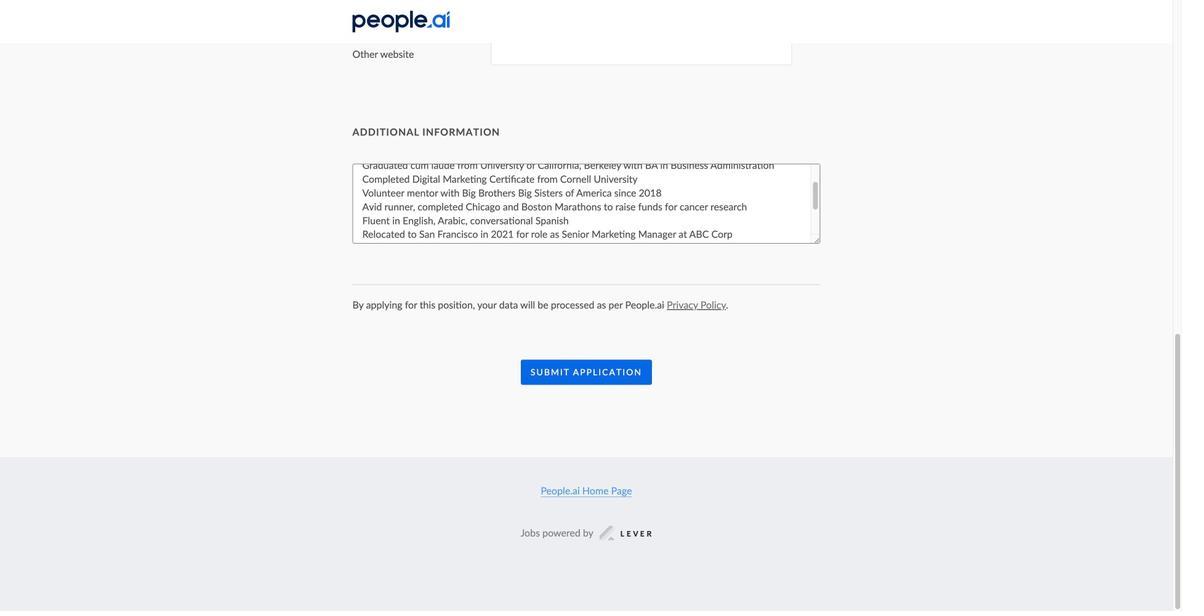 Task type: vqa. For each thing, say whether or not it's contained in the screenshot.
Click to see details about each option. image
no



Task type: describe. For each thing, give the bounding box(es) containing it.
people.ai logo image
[[353, 11, 450, 32]]

Add a cover letter or anything else you want to share. text field
[[353, 164, 821, 244]]



Task type: locate. For each thing, give the bounding box(es) containing it.
None text field
[[491, 41, 793, 65]]

lever logo image
[[600, 526, 653, 541]]

None text field
[[491, 0, 793, 19]]



